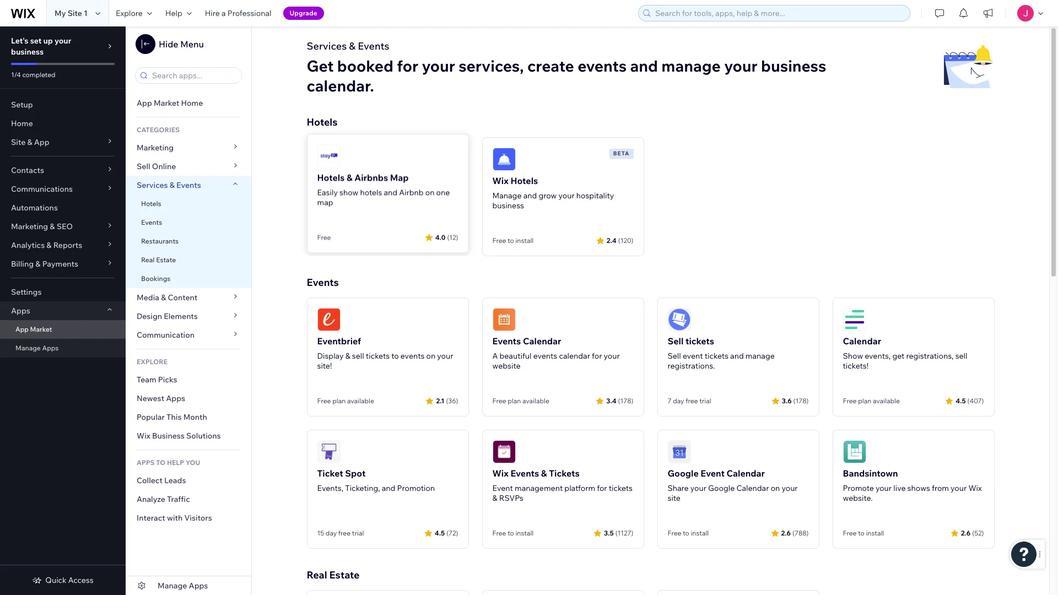 Task type: describe. For each thing, give the bounding box(es) containing it.
install for tickets
[[516, 529, 534, 538]]

ticket spot events, ticketing, and promotion
[[317, 468, 435, 493]]

& for billing & payments
[[35, 259, 41, 269]]

marketing for marketing
[[137, 143, 174, 153]]

for inside services & events get booked for your services, create events and manage your business calendar.
[[397, 56, 419, 76]]

popular this month link
[[126, 408, 251, 427]]

free for wix events & tickets
[[493, 529, 506, 538]]

app for app market home
[[137, 98, 152, 108]]

services for services & events get booked for your services, create events and manage your business calendar.
[[307, 40, 347, 52]]

and inside "wix hotels manage and grow your hospitality business"
[[524, 191, 537, 201]]

hotels inside "wix hotels manage and grow your hospitality business"
[[511, 175, 538, 186]]

completed
[[22, 71, 55, 79]]

analyze traffic
[[137, 495, 190, 504]]

Search apps... field
[[149, 68, 238, 83]]

events link
[[126, 213, 251, 232]]

get
[[307, 56, 334, 76]]

automations link
[[0, 198, 126, 217]]

0 vertical spatial site
[[68, 8, 82, 18]]

(178) for events calendar
[[618, 397, 634, 405]]

2 vertical spatial manage
[[158, 581, 187, 591]]

interact with visitors link
[[126, 509, 251, 528]]

(120)
[[618, 236, 634, 245]]

setup
[[11, 100, 33, 110]]

free to install for tickets
[[493, 529, 534, 538]]

(1127)
[[616, 529, 634, 537]]

available for calendar
[[523, 397, 550, 405]]

wix hotels logo image
[[493, 148, 516, 171]]

events,
[[865, 351, 891, 361]]

a
[[493, 351, 498, 361]]

your inside eventbrief display & sell tickets to events on your site!
[[437, 351, 453, 361]]

& for media & content
[[161, 293, 166, 303]]

my
[[55, 8, 66, 18]]

free plan available for display
[[317, 397, 374, 405]]

bandsintown promote your live shows from your wix website.
[[843, 468, 982, 503]]

registrations.
[[668, 361, 715, 371]]

promote
[[843, 484, 874, 493]]

management
[[515, 484, 563, 493]]

1 vertical spatial real estate
[[307, 569, 360, 582]]

collect
[[137, 476, 163, 486]]

services & events
[[137, 180, 201, 190]]

you
[[186, 459, 200, 467]]

this
[[167, 412, 182, 422]]

plan for calendar
[[508, 397, 521, 405]]

free for wix hotels
[[493, 237, 506, 245]]

1 vertical spatial manage apps link
[[126, 577, 251, 595]]

communications
[[11, 184, 73, 194]]

on inside hotels & airbnbs map easily show hotels and airbnb on one map
[[426, 187, 435, 197]]

help button
[[159, 0, 198, 26]]

sell for tickets
[[668, 336, 684, 347]]

media
[[137, 293, 159, 303]]

free to install for and
[[493, 237, 534, 245]]

tickets right event
[[705, 351, 729, 361]]

bookings link
[[126, 270, 251, 288]]

share
[[668, 484, 689, 493]]

real estate link
[[126, 251, 251, 270]]

3.5
[[604, 529, 614, 537]]

communication
[[137, 330, 196, 340]]

explore
[[116, 8, 143, 18]]

elements
[[164, 311, 198, 321]]

apps button
[[0, 302, 126, 320]]

Search for tools, apps, help & more... field
[[652, 6, 907, 21]]

eventbrief logo image
[[317, 308, 340, 331]]

visitors
[[184, 513, 212, 523]]

& for services & events get booked for your services, create events and manage your business calendar.
[[349, 40, 356, 52]]

and inside sell tickets sell event tickets and manage registrations.
[[731, 351, 744, 361]]

ticket spot logo image
[[317, 440, 340, 464]]

your inside events calendar a beautiful events calendar for your website
[[604, 351, 620, 361]]

airbnbs
[[355, 172, 388, 183]]

day for sell
[[673, 397, 684, 405]]

collect leads link
[[126, 471, 251, 490]]

app market home link
[[126, 94, 251, 112]]

events calendar logo image
[[493, 308, 516, 331]]

event inside google event calendar share your google calendar on your site
[[701, 468, 725, 479]]

media & content
[[137, 293, 198, 303]]

and inside services & events get booked for your services, create events and manage your business calendar.
[[630, 56, 658, 76]]

tickets inside eventbrief display & sell tickets to events on your site!
[[366, 351, 390, 361]]

sell inside calendar show events, get registrations, sell tickets!
[[956, 351, 968, 361]]

hide
[[159, 39, 178, 50]]

airbnb
[[399, 187, 424, 197]]

team picks link
[[126, 370, 251, 389]]

7
[[668, 397, 672, 405]]

event inside wix events & tickets event management platform for tickets & rsvps
[[493, 484, 513, 493]]

get
[[893, 351, 905, 361]]

for inside events calendar a beautiful events calendar for your website
[[592, 351, 602, 361]]

wix events & tickets logo image
[[493, 440, 516, 464]]

wix business solutions link
[[126, 427, 251, 445]]

& left rsvps
[[493, 493, 498, 503]]

marketing for marketing & seo
[[11, 222, 48, 232]]

seo
[[57, 222, 73, 232]]

available for display
[[347, 397, 374, 405]]

& for services & events
[[170, 180, 175, 190]]

events up eventbrief logo
[[307, 276, 339, 289]]

apps inside newest apps link
[[166, 394, 185, 404]]

(788)
[[793, 529, 809, 537]]

(12)
[[447, 233, 458, 241]]

apps
[[137, 459, 155, 467]]

design
[[137, 311, 162, 321]]

up
[[43, 36, 53, 46]]

to inside eventbrief display & sell tickets to events on your site!
[[392, 351, 399, 361]]

easily
[[317, 187, 338, 197]]

map
[[390, 172, 409, 183]]

site inside dropdown button
[[11, 137, 25, 147]]

marketing & seo
[[11, 222, 73, 232]]

manage inside "wix hotels manage and grow your hospitality business"
[[493, 191, 522, 201]]

1/4 completed
[[11, 71, 55, 79]]

sidebar element containing hide menu
[[126, 26, 252, 595]]

marketing link
[[126, 138, 251, 157]]

business inside "wix hotels manage and grow your hospitality business"
[[493, 201, 524, 211]]

real inside sidebar "element"
[[141, 256, 155, 264]]

available for show
[[873, 397, 900, 405]]

hire
[[205, 8, 220, 18]]

sell tickets sell event tickets and manage registrations.
[[668, 336, 775, 371]]

calendar show events, get registrations, sell tickets!
[[843, 336, 968, 371]]

hotels
[[360, 187, 382, 197]]

settings link
[[0, 283, 126, 302]]

1 vertical spatial real
[[307, 569, 327, 582]]

wix events & tickets event management platform for tickets & rsvps
[[493, 468, 633, 503]]

to for wix events & tickets
[[508, 529, 514, 538]]

7 day free trial
[[668, 397, 712, 405]]

event
[[683, 351, 703, 361]]

sidebar element containing let's set up your business
[[0, 26, 126, 595]]

sell inside eventbrief display & sell tickets to events on your site!
[[352, 351, 364, 361]]

from
[[932, 484, 949, 493]]

spot
[[345, 468, 366, 479]]

4.5 for ticket spot
[[435, 529, 445, 537]]

2.6 for calendar
[[782, 529, 791, 537]]

& for site & app
[[27, 137, 32, 147]]

calendar inside calendar show events, get registrations, sell tickets!
[[843, 336, 882, 347]]

events up 'hotels' link
[[176, 180, 201, 190]]

quick access button
[[32, 576, 94, 585]]

restaurants
[[141, 237, 179, 245]]

to for wix hotels
[[508, 237, 514, 245]]

to
[[156, 459, 166, 467]]

calendar.
[[307, 76, 374, 95]]

to for bandsintown
[[858, 529, 865, 538]]

calendar inside events calendar a beautiful events calendar for your website
[[523, 336, 561, 347]]

online
[[152, 162, 176, 171]]

1 horizontal spatial manage apps
[[158, 581, 208, 591]]

automations
[[11, 203, 58, 213]]

& up "management"
[[541, 468, 547, 479]]

and inside ticket spot events, ticketing, and promotion
[[382, 484, 396, 493]]

free for eventbrief
[[317, 397, 331, 405]]

help
[[165, 8, 182, 18]]

install for share
[[691, 529, 709, 538]]

show
[[843, 351, 863, 361]]

explore
[[137, 358, 168, 366]]

trial for sell tickets
[[700, 397, 712, 405]]

your inside "wix hotels manage and grow your hospitality business"
[[559, 191, 575, 201]]

free to install for share
[[668, 529, 709, 538]]

0 horizontal spatial manage apps
[[15, 344, 59, 352]]



Task type: vqa. For each thing, say whether or not it's contained in the screenshot.
bottommost HOME
yes



Task type: locate. For each thing, give the bounding box(es) containing it.
free down rsvps
[[493, 529, 506, 538]]

2.1
[[436, 397, 445, 405]]

free for calendar
[[843, 397, 857, 405]]

wix for events
[[493, 468, 509, 479]]

2.6 for your
[[961, 529, 971, 537]]

analyze traffic link
[[126, 490, 251, 509]]

(178) right the 3.6
[[794, 397, 809, 405]]

3 available from the left
[[873, 397, 900, 405]]

wix for hotels
[[493, 175, 509, 186]]

free down the website.
[[843, 529, 857, 538]]

apps to help you
[[137, 459, 200, 467]]

events inside services & events get booked for your services, create events and manage your business calendar.
[[578, 56, 627, 76]]

trial right 7
[[700, 397, 712, 405]]

1 horizontal spatial sell
[[956, 351, 968, 361]]

4.5 (407)
[[956, 397, 984, 405]]

1 vertical spatial day
[[326, 529, 337, 538]]

app down the settings
[[15, 325, 29, 334]]

hotels & airbnbs map logo image
[[317, 144, 340, 168]]

free for bandsintown
[[843, 529, 857, 538]]

and
[[630, 56, 658, 76], [384, 187, 398, 197], [524, 191, 537, 201], [731, 351, 744, 361], [382, 484, 396, 493]]

0 horizontal spatial available
[[347, 397, 374, 405]]

3.5 (1127)
[[604, 529, 634, 537]]

app
[[137, 98, 152, 108], [34, 137, 49, 147], [15, 325, 29, 334]]

2 vertical spatial for
[[597, 484, 607, 493]]

0 horizontal spatial marketing
[[11, 222, 48, 232]]

1 horizontal spatial app
[[34, 137, 49, 147]]

events up "management"
[[511, 468, 539, 479]]

2.4
[[607, 236, 617, 245]]

1 vertical spatial sell
[[668, 336, 684, 347]]

hospitality
[[577, 191, 614, 201]]

events inside eventbrief display & sell tickets to events on your site!
[[401, 351, 425, 361]]

hotels down wix hotels logo
[[511, 175, 538, 186]]

1 horizontal spatial plan
[[508, 397, 521, 405]]

wix inside wix events & tickets event management platform for tickets & rsvps
[[493, 468, 509, 479]]

apps
[[11, 306, 30, 316], [42, 344, 59, 352], [166, 394, 185, 404], [189, 581, 208, 591]]

1 horizontal spatial marketing
[[137, 143, 174, 153]]

sell for online
[[137, 162, 150, 171]]

for right booked
[[397, 56, 419, 76]]

2 horizontal spatial free plan available
[[843, 397, 900, 405]]

market for app market home
[[154, 98, 179, 108]]

events inside events calendar a beautiful events calendar for your website
[[533, 351, 558, 361]]

0 horizontal spatial real
[[141, 256, 155, 264]]

sell down sell tickets logo
[[668, 336, 684, 347]]

1 vertical spatial trial
[[352, 529, 364, 538]]

0 vertical spatial services
[[307, 40, 347, 52]]

& inside eventbrief display & sell tickets to events on your site!
[[345, 351, 350, 361]]

bandsintown
[[843, 468, 898, 479]]

install
[[516, 237, 534, 245], [516, 529, 534, 538], [691, 529, 709, 538], [866, 529, 884, 538]]

contacts button
[[0, 161, 126, 180]]

day right 7
[[673, 397, 684, 405]]

plan
[[333, 397, 346, 405], [508, 397, 521, 405], [858, 397, 872, 405]]

services down sell online
[[137, 180, 168, 190]]

market
[[154, 98, 179, 108], [30, 325, 52, 334]]

0 horizontal spatial 2.6
[[782, 529, 791, 537]]

sell online
[[137, 162, 176, 171]]

plan down "website"
[[508, 397, 521, 405]]

1 horizontal spatial event
[[701, 468, 725, 479]]

0 horizontal spatial estate
[[156, 256, 176, 264]]

day right 15
[[326, 529, 337, 538]]

hotels inside sidebar "element"
[[141, 200, 161, 208]]

wix down popular
[[137, 431, 150, 441]]

for right calendar
[[592, 351, 602, 361]]

on inside google event calendar share your google calendar on your site
[[771, 484, 780, 493]]

0 horizontal spatial site
[[11, 137, 25, 147]]

tickets
[[549, 468, 580, 479]]

3 free plan available from the left
[[843, 397, 900, 405]]

4.5 left (407)
[[956, 397, 966, 405]]

google right share
[[708, 484, 735, 493]]

market for app market
[[30, 325, 52, 334]]

market up categories
[[154, 98, 179, 108]]

1 free plan available from the left
[[317, 397, 374, 405]]

1 vertical spatial manage
[[15, 344, 41, 352]]

& inside marketing & seo popup button
[[50, 222, 55, 232]]

(178) for sell tickets
[[794, 397, 809, 405]]

0 vertical spatial marketing
[[137, 143, 174, 153]]

2 free plan available from the left
[[493, 397, 550, 405]]

& for hotels & airbnbs map easily show hotels and airbnb on one map
[[347, 172, 353, 183]]

1 horizontal spatial events
[[533, 351, 558, 361]]

4.5 for calendar
[[956, 397, 966, 405]]

2 vertical spatial on
[[771, 484, 780, 493]]

team
[[137, 375, 156, 385]]

for inside wix events & tickets event management platform for tickets & rsvps
[[597, 484, 607, 493]]

events up restaurants
[[141, 218, 162, 227]]

0 horizontal spatial 4.5
[[435, 529, 445, 537]]

design elements link
[[126, 307, 251, 326]]

picks
[[158, 375, 177, 385]]

1 vertical spatial manage apps
[[158, 581, 208, 591]]

free right 15
[[338, 529, 351, 538]]

services,
[[459, 56, 524, 76]]

free plan available down "website"
[[493, 397, 550, 405]]

& down 'online'
[[170, 180, 175, 190]]

0 horizontal spatial event
[[493, 484, 513, 493]]

free for tickets
[[686, 397, 698, 405]]

events up the beautiful
[[493, 336, 521, 347]]

business inside let's set up your business
[[11, 47, 44, 57]]

marketing up analytics
[[11, 222, 48, 232]]

& down 'eventbrief'
[[345, 351, 350, 361]]

0 vertical spatial manage apps
[[15, 344, 59, 352]]

1 vertical spatial estate
[[329, 569, 360, 582]]

tickets!
[[843, 361, 869, 371]]

events
[[578, 56, 627, 76], [401, 351, 425, 361], [533, 351, 558, 361]]

popular
[[137, 412, 165, 422]]

1 sell from the left
[[352, 351, 364, 361]]

1 horizontal spatial trial
[[700, 397, 712, 405]]

0 horizontal spatial manage
[[662, 56, 721, 76]]

sell down 'eventbrief'
[[352, 351, 364, 361]]

your inside let's set up your business
[[55, 36, 71, 46]]

sell left 'online'
[[137, 162, 150, 171]]

business left grow at the right top of page
[[493, 201, 524, 211]]

1 (178) from the left
[[618, 397, 634, 405]]

0 vertical spatial day
[[673, 397, 684, 405]]

hotels up easily
[[317, 172, 345, 183]]

0 horizontal spatial plan
[[333, 397, 346, 405]]

(178) right 3.4 on the right
[[618, 397, 634, 405]]

0 vertical spatial sell
[[137, 162, 150, 171]]

hotels down services & events at the left top of page
[[141, 200, 161, 208]]

1 horizontal spatial services
[[307, 40, 347, 52]]

2 horizontal spatial events
[[578, 56, 627, 76]]

(407)
[[968, 397, 984, 405]]

free down site!
[[317, 397, 331, 405]]

media & content link
[[126, 288, 251, 307]]

wix inside bandsintown promote your live shows from your wix website.
[[969, 484, 982, 493]]

real estate down 15 day free trial on the left of page
[[307, 569, 360, 582]]

estate down 15 day free trial on the left of page
[[329, 569, 360, 582]]

1 horizontal spatial market
[[154, 98, 179, 108]]

free
[[686, 397, 698, 405], [338, 529, 351, 538]]

& inside 'services & events' link
[[170, 180, 175, 190]]

and inside hotels & airbnbs map easily show hotels and airbnb on one map
[[384, 187, 398, 197]]

business
[[152, 431, 185, 441]]

business inside services & events get booked for your services, create events and manage your business calendar.
[[761, 56, 827, 76]]

interact
[[137, 513, 165, 523]]

app up categories
[[137, 98, 152, 108]]

1 vertical spatial free
[[338, 529, 351, 538]]

events inside wix events & tickets event management platform for tickets & rsvps
[[511, 468, 539, 479]]

3.6 (178)
[[782, 397, 809, 405]]

plan for display
[[333, 397, 346, 405]]

app inside dropdown button
[[34, 137, 49, 147]]

2 horizontal spatial app
[[137, 98, 152, 108]]

1 vertical spatial for
[[592, 351, 602, 361]]

& right media
[[161, 293, 166, 303]]

app for app market
[[15, 325, 29, 334]]

0 vertical spatial manage apps link
[[0, 339, 126, 358]]

trial right 15
[[352, 529, 364, 538]]

hotels link
[[126, 195, 251, 213]]

0 vertical spatial google
[[668, 468, 699, 479]]

2.6 left (52)
[[961, 529, 971, 537]]

real estate down restaurants
[[141, 256, 176, 264]]

wix inside wix business solutions link
[[137, 431, 150, 441]]

content
[[168, 293, 198, 303]]

0 vertical spatial manage
[[493, 191, 522, 201]]

newest apps
[[137, 394, 185, 404]]

plan down the tickets!
[[858, 397, 872, 405]]

& inside site & app dropdown button
[[27, 137, 32, 147]]

wix right from
[[969, 484, 982, 493]]

0 horizontal spatial trial
[[352, 529, 364, 538]]

0 vertical spatial home
[[181, 98, 203, 108]]

professional
[[228, 8, 272, 18]]

help
[[167, 459, 184, 467]]

4.5 left '(72)'
[[435, 529, 445, 537]]

billing & payments
[[11, 259, 78, 269]]

& inside services & events get booked for your services, create events and manage your business calendar.
[[349, 40, 356, 52]]

1 vertical spatial marketing
[[11, 222, 48, 232]]

site & app
[[11, 137, 49, 147]]

market down apps popup button
[[30, 325, 52, 334]]

wix down wix hotels logo
[[493, 175, 509, 186]]

free for events calendar
[[493, 397, 506, 405]]

0 vertical spatial 4.5
[[956, 397, 966, 405]]

free to install for live
[[843, 529, 884, 538]]

0 horizontal spatial real estate
[[141, 256, 176, 264]]

real
[[141, 256, 155, 264], [307, 569, 327, 582]]

1 horizontal spatial estate
[[329, 569, 360, 582]]

hotels inside hotels & airbnbs map easily show hotels and airbnb on one map
[[317, 172, 345, 183]]

1 plan from the left
[[333, 397, 346, 405]]

0 vertical spatial on
[[426, 187, 435, 197]]

0 vertical spatial for
[[397, 56, 419, 76]]

1 horizontal spatial available
[[523, 397, 550, 405]]

4.5
[[956, 397, 966, 405], [435, 529, 445, 537]]

bandsintown logo image
[[843, 440, 866, 464]]

& left seo
[[50, 222, 55, 232]]

1 horizontal spatial day
[[673, 397, 684, 405]]

wix down wix events & tickets logo
[[493, 468, 509, 479]]

create
[[528, 56, 574, 76]]

1 horizontal spatial 4.5
[[956, 397, 966, 405]]

events inside services & events get booked for your services, create events and manage your business calendar.
[[358, 40, 390, 52]]

home down setup
[[11, 119, 33, 128]]

upgrade button
[[283, 7, 324, 20]]

2 (178) from the left
[[794, 397, 809, 405]]

1 horizontal spatial home
[[181, 98, 203, 108]]

1 2.6 from the left
[[782, 529, 791, 537]]

4.5 (72)
[[435, 529, 458, 537]]

hotels & airbnbs map easily show hotels and airbnb on one map
[[317, 172, 450, 207]]

1 sidebar element from the left
[[0, 26, 126, 595]]

free down the tickets!
[[843, 397, 857, 405]]

website.
[[843, 493, 873, 503]]

free right (12)
[[493, 237, 506, 245]]

free right 7
[[686, 397, 698, 405]]

tickets right platform
[[609, 484, 633, 493]]

0 vertical spatial estate
[[156, 256, 176, 264]]

(36)
[[446, 397, 458, 405]]

free down map
[[317, 233, 331, 241]]

0 horizontal spatial services
[[137, 180, 168, 190]]

business down search for tools, apps, help & more... field
[[761, 56, 827, 76]]

hire a professional link
[[198, 0, 278, 26]]

2 plan from the left
[[508, 397, 521, 405]]

& for analytics & reports
[[46, 240, 52, 250]]

site up contacts
[[11, 137, 25, 147]]

with
[[167, 513, 183, 523]]

sell left event
[[668, 351, 681, 361]]

free for spot
[[338, 529, 351, 538]]

free down "website"
[[493, 397, 506, 405]]

15 day free trial
[[317, 529, 364, 538]]

& for marketing & seo
[[50, 222, 55, 232]]

0 vertical spatial manage
[[662, 56, 721, 76]]

2 vertical spatial sell
[[668, 351, 681, 361]]

(52)
[[973, 529, 984, 537]]

communications button
[[0, 180, 126, 198]]

marketing inside popup button
[[11, 222, 48, 232]]

install for and
[[516, 237, 534, 245]]

tickets right the display
[[366, 351, 390, 361]]

services inside services & events get booked for your services, create events and manage your business calendar.
[[307, 40, 347, 52]]

services & events get booked for your services, create events and manage your business calendar.
[[307, 40, 827, 95]]

0 vertical spatial free
[[686, 397, 698, 405]]

sidebar element
[[0, 26, 126, 595], [126, 26, 252, 595]]

real down 15
[[307, 569, 327, 582]]

grow
[[539, 191, 557, 201]]

apps inside apps popup button
[[11, 306, 30, 316]]

1 vertical spatial app
[[34, 137, 49, 147]]

app market link
[[0, 320, 126, 339]]

services for services & events
[[137, 180, 168, 190]]

1 horizontal spatial free plan available
[[493, 397, 550, 405]]

trial
[[700, 397, 712, 405], [352, 529, 364, 538]]

sell online link
[[126, 157, 251, 176]]

google up share
[[668, 468, 699, 479]]

free down site
[[668, 529, 682, 538]]

0 horizontal spatial home
[[11, 119, 33, 128]]

2 horizontal spatial business
[[761, 56, 827, 76]]

0 horizontal spatial market
[[30, 325, 52, 334]]

my site 1
[[55, 8, 88, 18]]

1 horizontal spatial business
[[493, 201, 524, 211]]

sell inside sell online link
[[137, 162, 150, 171]]

manage inside sell tickets sell event tickets and manage registrations.
[[746, 351, 775, 361]]

sell tickets logo image
[[668, 308, 691, 331]]

hotels
[[307, 116, 338, 128], [317, 172, 345, 183], [511, 175, 538, 186], [141, 200, 161, 208]]

solutions
[[186, 431, 221, 441]]

& left reports
[[46, 240, 52, 250]]

0 vertical spatial real
[[141, 256, 155, 264]]

2 2.6 from the left
[[961, 529, 971, 537]]

plan down the display
[[333, 397, 346, 405]]

manage apps link
[[0, 339, 126, 358], [126, 577, 251, 595]]

0 vertical spatial real estate
[[141, 256, 176, 264]]

site left 1
[[68, 8, 82, 18]]

ticket
[[317, 468, 343, 479]]

ticketing,
[[345, 484, 380, 493]]

0 horizontal spatial google
[[668, 468, 699, 479]]

& up booked
[[349, 40, 356, 52]]

trial for ticket spot
[[352, 529, 364, 538]]

on for google
[[771, 484, 780, 493]]

home down the search apps... field
[[181, 98, 203, 108]]

& right billing
[[35, 259, 41, 269]]

marketing down categories
[[137, 143, 174, 153]]

calendar
[[559, 351, 590, 361]]

analytics & reports button
[[0, 236, 126, 255]]

marketing & seo button
[[0, 217, 126, 236]]

home link
[[0, 114, 126, 133]]

analyze
[[137, 495, 165, 504]]

0 horizontal spatial manage
[[15, 344, 41, 352]]

15
[[317, 529, 324, 538]]

1 vertical spatial manage
[[746, 351, 775, 361]]

& inside billing & payments dropdown button
[[35, 259, 41, 269]]

2 sell from the left
[[956, 351, 968, 361]]

settings
[[11, 287, 42, 297]]

1 vertical spatial site
[[11, 137, 25, 147]]

available down the beautiful
[[523, 397, 550, 405]]

1 horizontal spatial manage
[[158, 581, 187, 591]]

google event calendar logo image
[[668, 440, 691, 464]]

1 horizontal spatial (178)
[[794, 397, 809, 405]]

business down the let's
[[11, 47, 44, 57]]

manage
[[662, 56, 721, 76], [746, 351, 775, 361]]

0 vertical spatial trial
[[700, 397, 712, 405]]

available down events,
[[873, 397, 900, 405]]

2 horizontal spatial manage
[[493, 191, 522, 201]]

1
[[84, 8, 88, 18]]

2.6 left "(788)"
[[782, 529, 791, 537]]

& up show
[[347, 172, 353, 183]]

free plan available for show
[[843, 397, 900, 405]]

day for ticket
[[326, 529, 337, 538]]

1 horizontal spatial 2.6
[[961, 529, 971, 537]]

to for google event calendar
[[683, 529, 690, 538]]

hotels up hotels & airbnbs map logo
[[307, 116, 338, 128]]

manage inside services & events get booked for your services, create events and manage your business calendar.
[[662, 56, 721, 76]]

map
[[317, 197, 333, 207]]

0 vertical spatial app
[[137, 98, 152, 108]]

events up booked
[[358, 40, 390, 52]]

free plan available down the tickets!
[[843, 397, 900, 405]]

sell right registrations,
[[956, 351, 968, 361]]

1 horizontal spatial site
[[68, 8, 82, 18]]

3 plan from the left
[[858, 397, 872, 405]]

estate inside sidebar "element"
[[156, 256, 176, 264]]

0 horizontal spatial free
[[338, 529, 351, 538]]

website
[[493, 361, 521, 371]]

available down eventbrief display & sell tickets to events on your site!
[[347, 397, 374, 405]]

business
[[11, 47, 44, 57], [761, 56, 827, 76], [493, 201, 524, 211]]

2 sidebar element from the left
[[126, 26, 252, 595]]

app market
[[15, 325, 52, 334]]

1 horizontal spatial free
[[686, 397, 698, 405]]

1 vertical spatial home
[[11, 119, 33, 128]]

& inside media & content link
[[161, 293, 166, 303]]

app market home
[[137, 98, 203, 108]]

app down home link
[[34, 137, 49, 147]]

1 vertical spatial event
[[493, 484, 513, 493]]

wix inside "wix hotels manage and grow your hospitality business"
[[493, 175, 509, 186]]

1 vertical spatial services
[[137, 180, 168, 190]]

setup link
[[0, 95, 126, 114]]

1 vertical spatial google
[[708, 484, 735, 493]]

0 vertical spatial market
[[154, 98, 179, 108]]

1 horizontal spatial manage
[[746, 351, 775, 361]]

2 available from the left
[[523, 397, 550, 405]]

services up get
[[307, 40, 347, 52]]

1 available from the left
[[347, 397, 374, 405]]

wix
[[493, 175, 509, 186], [137, 431, 150, 441], [493, 468, 509, 479], [969, 484, 982, 493]]

wix hotels manage and grow your hospitality business
[[493, 175, 614, 211]]

free plan available for calendar
[[493, 397, 550, 405]]

2 vertical spatial app
[[15, 325, 29, 334]]

1 horizontal spatial real
[[307, 569, 327, 582]]

leads
[[164, 476, 186, 486]]

on for eventbrief
[[426, 351, 436, 361]]

0 horizontal spatial app
[[15, 325, 29, 334]]

services inside sidebar "element"
[[137, 180, 168, 190]]

& inside "analytics & reports" dropdown button
[[46, 240, 52, 250]]

free plan available down site!
[[317, 397, 374, 405]]

2.6 (788)
[[782, 529, 809, 537]]

a
[[222, 8, 226, 18]]

1 horizontal spatial google
[[708, 484, 735, 493]]

access
[[68, 576, 94, 585]]

tickets inside wix events & tickets event management platform for tickets & rsvps
[[609, 484, 633, 493]]

estate down restaurants
[[156, 256, 176, 264]]

1 vertical spatial on
[[426, 351, 436, 361]]

site
[[668, 493, 681, 503]]

plan for show
[[858, 397, 872, 405]]

tickets up event
[[686, 336, 715, 347]]

install for live
[[866, 529, 884, 538]]

0 horizontal spatial business
[[11, 47, 44, 57]]

0 vertical spatial event
[[701, 468, 725, 479]]

real up bookings
[[141, 256, 155, 264]]

wix for business
[[137, 431, 150, 441]]

analytics
[[11, 240, 45, 250]]

free for google event calendar
[[668, 529, 682, 538]]

on inside eventbrief display & sell tickets to events on your site!
[[426, 351, 436, 361]]

calendar logo image
[[843, 308, 866, 331]]

events inside events calendar a beautiful events calendar for your website
[[493, 336, 521, 347]]

1 vertical spatial 4.5
[[435, 529, 445, 537]]

& inside hotels & airbnbs map easily show hotels and airbnb on one map
[[347, 172, 353, 183]]

0 horizontal spatial free plan available
[[317, 397, 374, 405]]

4.0 (12)
[[435, 233, 458, 241]]

(178)
[[618, 397, 634, 405], [794, 397, 809, 405]]

for right platform
[[597, 484, 607, 493]]

services
[[307, 40, 347, 52], [137, 180, 168, 190]]

0 horizontal spatial (178)
[[618, 397, 634, 405]]

0 horizontal spatial events
[[401, 351, 425, 361]]

& up contacts
[[27, 137, 32, 147]]



